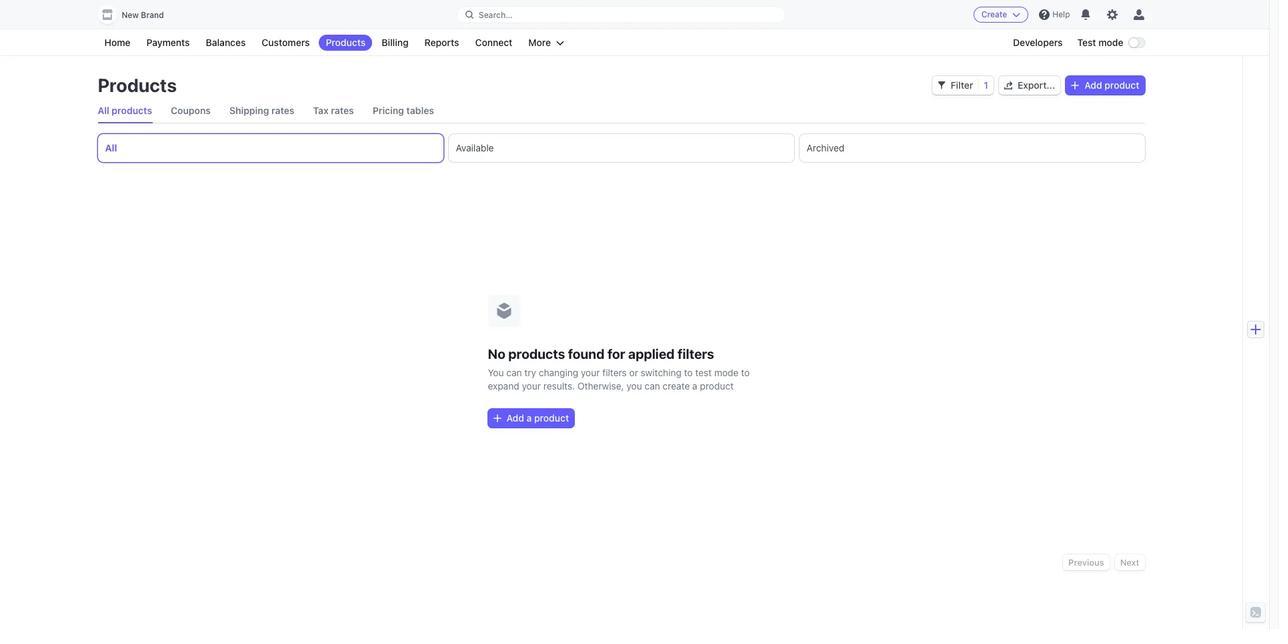 Task type: describe. For each thing, give the bounding box(es) containing it.
switching
[[641, 367, 682, 378]]

customers
[[262, 37, 310, 48]]

products link
[[319, 35, 373, 51]]

billing
[[382, 37, 409, 48]]

balances
[[206, 37, 246, 48]]

tab list containing all
[[98, 134, 1145, 162]]

reports
[[425, 37, 459, 48]]

applied
[[629, 346, 675, 361]]

customers link
[[255, 35, 317, 51]]

1 vertical spatial products
[[98, 74, 177, 96]]

add a product link
[[488, 409, 575, 427]]

next
[[1121, 557, 1140, 568]]

create
[[982, 9, 1008, 19]]

test mode
[[1078, 37, 1124, 48]]

pricing
[[373, 105, 404, 116]]

2 to from the left
[[742, 367, 750, 378]]

all products link
[[98, 99, 152, 123]]

found
[[568, 346, 605, 361]]

pricing tables link
[[373, 99, 434, 123]]

rates for shipping rates
[[272, 105, 295, 116]]

coupons link
[[171, 99, 211, 123]]

add for add a product
[[507, 412, 525, 423]]

mode inside no products found for applied filters you can try changing your filters or switching to test mode to expand your results. otherwise, you can create a product
[[715, 367, 739, 378]]

new brand button
[[98, 5, 177, 24]]

reports link
[[418, 35, 466, 51]]

1 vertical spatial your
[[522, 380, 541, 391]]

product inside no products found for applied filters you can try changing your filters or switching to test mode to expand your results. otherwise, you can create a product
[[700, 380, 734, 391]]

add for add product
[[1085, 79, 1103, 91]]

add product
[[1085, 79, 1140, 91]]

no products found for applied filters you can try changing your filters or switching to test mode to expand your results. otherwise, you can create a product
[[488, 346, 750, 391]]

connect
[[475, 37, 513, 48]]

export... button
[[1000, 76, 1061, 95]]

new
[[122, 10, 139, 20]]

developers
[[1014, 37, 1063, 48]]

connect link
[[469, 35, 519, 51]]

filter
[[951, 79, 974, 91]]

1 svg image from the left
[[938, 81, 946, 89]]

1
[[985, 79, 989, 91]]

products inside products link
[[326, 37, 366, 48]]

help
[[1053, 9, 1071, 19]]

shipping
[[230, 105, 269, 116]]

otherwise,
[[578, 380, 624, 391]]

next button
[[1116, 555, 1145, 571]]

archived button
[[800, 134, 1145, 162]]

0 horizontal spatial a
[[527, 412, 532, 423]]



Task type: locate. For each thing, give the bounding box(es) containing it.
add down test
[[1085, 79, 1103, 91]]

0 vertical spatial can
[[507, 367, 522, 378]]

search…
[[479, 10, 513, 20]]

try
[[525, 367, 537, 378]]

a inside no products found for applied filters you can try changing your filters or switching to test mode to expand your results. otherwise, you can create a product
[[693, 380, 698, 391]]

0 horizontal spatial to
[[685, 367, 693, 378]]

0 vertical spatial svg image
[[1072, 81, 1080, 89]]

shipping rates link
[[230, 99, 295, 123]]

0 vertical spatial products
[[326, 37, 366, 48]]

0 vertical spatial mode
[[1099, 37, 1124, 48]]

home
[[104, 37, 131, 48]]

test
[[1078, 37, 1097, 48]]

product down results.
[[535, 412, 569, 423]]

svg image inside 'add a product' link
[[493, 414, 502, 422]]

rates
[[272, 105, 295, 116], [331, 105, 354, 116]]

products for all
[[112, 105, 152, 116]]

0 horizontal spatial products
[[98, 74, 177, 96]]

1 vertical spatial product
[[700, 380, 734, 391]]

Search… text field
[[458, 6, 786, 23]]

pricing tables
[[373, 105, 434, 116]]

archived
[[807, 142, 845, 153]]

1 vertical spatial filters
[[603, 367, 627, 378]]

svg image for add product
[[1072, 81, 1080, 89]]

product down test mode
[[1105, 79, 1140, 91]]

balances link
[[199, 35, 253, 51]]

0 vertical spatial filters
[[678, 346, 715, 361]]

0 horizontal spatial add
[[507, 412, 525, 423]]

changing
[[539, 367, 579, 378]]

1 to from the left
[[685, 367, 693, 378]]

previous button
[[1064, 555, 1110, 571]]

help button
[[1035, 4, 1076, 25]]

filters down 'for'
[[603, 367, 627, 378]]

1 vertical spatial a
[[527, 412, 532, 423]]

tab list containing all products
[[98, 99, 1145, 123]]

can down "switching"
[[645, 380, 661, 391]]

2 tab list from the top
[[98, 134, 1145, 162]]

rates inside shipping rates link
[[272, 105, 295, 116]]

create button
[[974, 7, 1029, 23]]

previous
[[1069, 557, 1105, 568]]

1 horizontal spatial add
[[1085, 79, 1103, 91]]

tax rates link
[[313, 99, 354, 123]]

a
[[693, 380, 698, 391], [527, 412, 532, 423]]

svg image inside add product link
[[1072, 81, 1080, 89]]

a down test
[[693, 380, 698, 391]]

1 tab list from the top
[[98, 99, 1145, 123]]

0 vertical spatial a
[[693, 380, 698, 391]]

0 horizontal spatial svg image
[[938, 81, 946, 89]]

all
[[98, 105, 109, 116], [105, 142, 117, 153]]

1 horizontal spatial products
[[509, 346, 565, 361]]

product down test
[[700, 380, 734, 391]]

or
[[630, 367, 639, 378]]

svg image down expand
[[493, 414, 502, 422]]

0 vertical spatial add
[[1085, 79, 1103, 91]]

to
[[685, 367, 693, 378], [742, 367, 750, 378]]

developers link
[[1007, 35, 1070, 51]]

filters
[[678, 346, 715, 361], [603, 367, 627, 378]]

more
[[529, 37, 551, 48]]

you
[[627, 380, 643, 391]]

2 rates from the left
[[331, 105, 354, 116]]

payments
[[147, 37, 190, 48]]

all inside button
[[105, 142, 117, 153]]

1 horizontal spatial rates
[[331, 105, 354, 116]]

test
[[696, 367, 712, 378]]

1 vertical spatial can
[[645, 380, 661, 391]]

add down expand
[[507, 412, 525, 423]]

1 horizontal spatial your
[[581, 367, 600, 378]]

you
[[488, 367, 504, 378]]

tab list
[[98, 99, 1145, 123], [98, 134, 1145, 162]]

shipping rates
[[230, 105, 295, 116]]

products inside no products found for applied filters you can try changing your filters or switching to test mode to expand your results. otherwise, you can create a product
[[509, 346, 565, 361]]

rates right tax
[[331, 105, 354, 116]]

product inside 'add a product' link
[[535, 412, 569, 423]]

1 vertical spatial all
[[105, 142, 117, 153]]

product inside add product link
[[1105, 79, 1140, 91]]

products for no
[[509, 346, 565, 361]]

add a product
[[507, 412, 569, 423]]

no
[[488, 346, 506, 361]]

home link
[[98, 35, 137, 51]]

2 horizontal spatial product
[[1105, 79, 1140, 91]]

svg image for add a product
[[493, 414, 502, 422]]

2 vertical spatial product
[[535, 412, 569, 423]]

0 horizontal spatial filters
[[603, 367, 627, 378]]

1 vertical spatial add
[[507, 412, 525, 423]]

svg image inside "export..." popup button
[[1005, 81, 1013, 89]]

0 horizontal spatial svg image
[[493, 414, 502, 422]]

rates inside tax rates link
[[331, 105, 354, 116]]

results.
[[544, 380, 575, 391]]

export...
[[1018, 79, 1056, 91]]

1 horizontal spatial can
[[645, 380, 661, 391]]

a down try
[[527, 412, 532, 423]]

all button
[[98, 134, 443, 162]]

svg image
[[1072, 81, 1080, 89], [493, 414, 502, 422]]

all for all
[[105, 142, 117, 153]]

expand
[[488, 380, 520, 391]]

add product link
[[1067, 76, 1145, 95]]

0 horizontal spatial product
[[535, 412, 569, 423]]

Search… search field
[[458, 6, 786, 23]]

available button
[[449, 134, 794, 162]]

0 horizontal spatial your
[[522, 380, 541, 391]]

products left billing
[[326, 37, 366, 48]]

0 horizontal spatial can
[[507, 367, 522, 378]]

1 horizontal spatial svg image
[[1072, 81, 1080, 89]]

create
[[663, 380, 690, 391]]

add
[[1085, 79, 1103, 91], [507, 412, 525, 423]]

tax
[[313, 105, 329, 116]]

can left try
[[507, 367, 522, 378]]

tax rates
[[313, 105, 354, 116]]

available
[[456, 142, 494, 153]]

1 horizontal spatial filters
[[678, 346, 715, 361]]

new brand
[[122, 10, 164, 20]]

filters up test
[[678, 346, 715, 361]]

0 horizontal spatial mode
[[715, 367, 739, 378]]

to left test
[[685, 367, 693, 378]]

svg image right 1
[[1005, 81, 1013, 89]]

all products
[[98, 105, 152, 116]]

products left coupons
[[112, 105, 152, 116]]

to right test
[[742, 367, 750, 378]]

payments link
[[140, 35, 197, 51]]

products
[[112, 105, 152, 116], [509, 346, 565, 361]]

0 vertical spatial product
[[1105, 79, 1140, 91]]

products up all products
[[98, 74, 177, 96]]

svg image left add product
[[1072, 81, 1080, 89]]

1 vertical spatial svg image
[[493, 414, 502, 422]]

1 vertical spatial mode
[[715, 367, 739, 378]]

billing link
[[375, 35, 415, 51]]

1 horizontal spatial to
[[742, 367, 750, 378]]

svg image
[[938, 81, 946, 89], [1005, 81, 1013, 89]]

tables
[[407, 105, 434, 116]]

0 horizontal spatial products
[[112, 105, 152, 116]]

1 horizontal spatial mode
[[1099, 37, 1124, 48]]

product
[[1105, 79, 1140, 91], [700, 380, 734, 391], [535, 412, 569, 423]]

0 vertical spatial tab list
[[98, 99, 1145, 123]]

1 horizontal spatial a
[[693, 380, 698, 391]]

2 svg image from the left
[[1005, 81, 1013, 89]]

brand
[[141, 10, 164, 20]]

products up try
[[509, 346, 565, 361]]

coupons
[[171, 105, 211, 116]]

mode
[[1099, 37, 1124, 48], [715, 367, 739, 378]]

0 vertical spatial your
[[581, 367, 600, 378]]

more button
[[522, 35, 571, 51]]

1 rates from the left
[[272, 105, 295, 116]]

rates right shipping
[[272, 105, 295, 116]]

all for all products
[[98, 105, 109, 116]]

svg image left filter
[[938, 81, 946, 89]]

0 horizontal spatial rates
[[272, 105, 295, 116]]

can
[[507, 367, 522, 378], [645, 380, 661, 391]]

1 vertical spatial products
[[509, 346, 565, 361]]

0 vertical spatial products
[[112, 105, 152, 116]]

1 horizontal spatial svg image
[[1005, 81, 1013, 89]]

1 horizontal spatial products
[[326, 37, 366, 48]]

products
[[326, 37, 366, 48], [98, 74, 177, 96]]

rates for tax rates
[[331, 105, 354, 116]]

your up otherwise,
[[581, 367, 600, 378]]

your
[[581, 367, 600, 378], [522, 380, 541, 391]]

1 horizontal spatial product
[[700, 380, 734, 391]]

0 vertical spatial all
[[98, 105, 109, 116]]

your down try
[[522, 380, 541, 391]]

1 vertical spatial tab list
[[98, 134, 1145, 162]]

for
[[608, 346, 626, 361]]



Task type: vqa. For each thing, say whether or not it's contained in the screenshot.
No
yes



